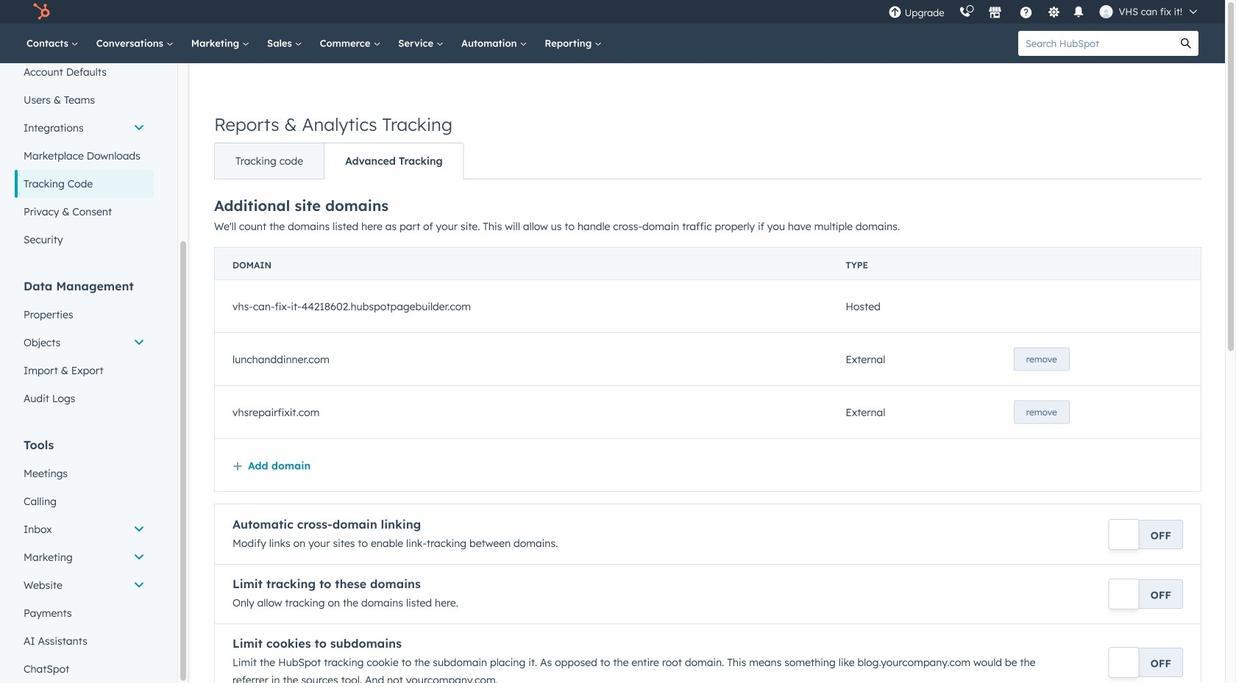 Task type: locate. For each thing, give the bounding box(es) containing it.
menu
[[881, 0, 1207, 24]]

terry turtle image
[[1100, 5, 1113, 18]]

data management element
[[15, 278, 154, 413]]

tools element
[[15, 437, 154, 684]]

navigation
[[214, 143, 464, 180]]



Task type: describe. For each thing, give the bounding box(es) containing it.
marketplaces image
[[989, 7, 1002, 20]]

Search HubSpot search field
[[1018, 31, 1174, 56]]



Task type: vqa. For each thing, say whether or not it's contained in the screenshot.
Clear input icon
no



